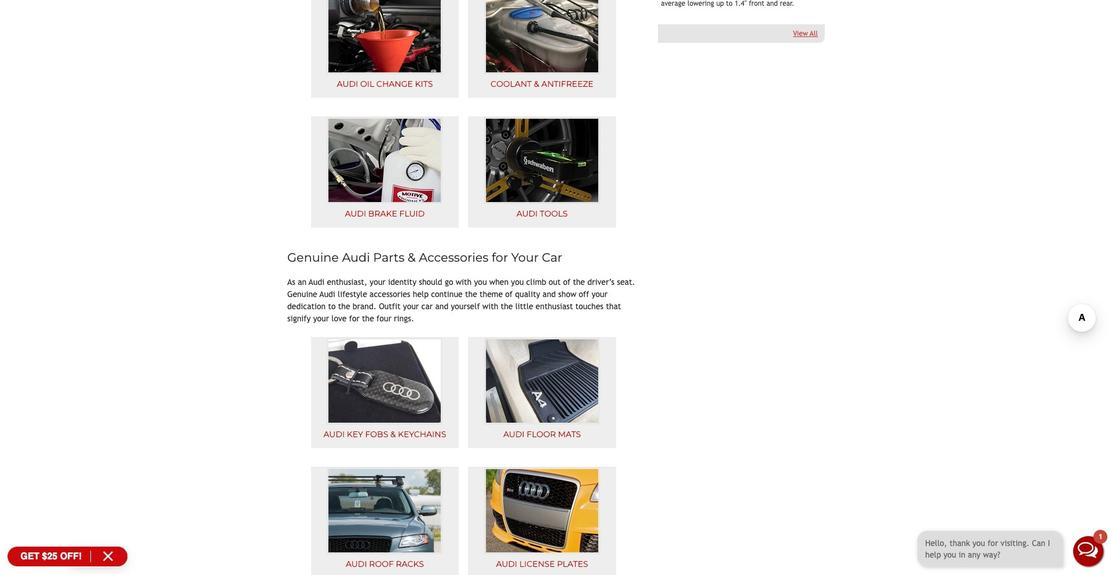 Task type: describe. For each thing, give the bounding box(es) containing it.
audi license plates image
[[484, 467, 600, 554]]

audi coolant & antifreeze image
[[484, 0, 600, 74]]

audi tools image
[[484, 117, 600, 204]]

audi key fobs & keychains image
[[327, 338, 443, 425]]



Task type: vqa. For each thing, say whether or not it's contained in the screenshot.
Audi Key Fobs & Keychains Image
yes



Task type: locate. For each thing, give the bounding box(es) containing it.
audi roof racks image
[[327, 467, 443, 554]]

audi brake fluid image
[[327, 117, 443, 204]]

audi oil change kits image
[[327, 0, 443, 74]]

audi floor mats image
[[484, 338, 600, 425]]



